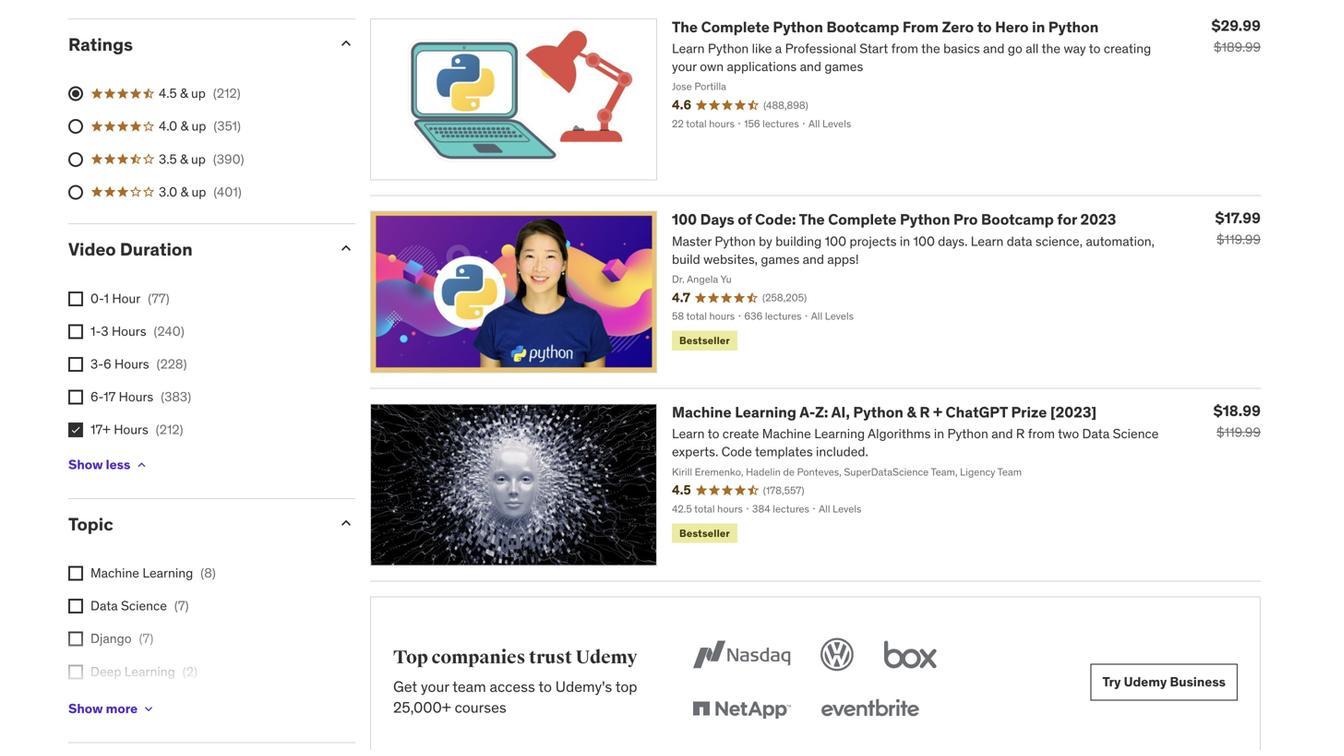 Task type: describe. For each thing, give the bounding box(es) containing it.
(351)
[[214, 118, 241, 135]]

& for 3.0
[[181, 184, 188, 200]]

try udemy business link
[[1091, 664, 1238, 701]]

courses
[[455, 698, 506, 717]]

$119.99 for $18.99
[[1217, 424, 1261, 441]]

top
[[615, 678, 637, 697]]

hours for 6-17 hours
[[119, 389, 153, 405]]

of
[[738, 210, 752, 229]]

a-
[[800, 403, 815, 422]]

deep learning (2)
[[90, 664, 197, 680]]

the complete python bootcamp from zero to hero in python
[[672, 17, 1099, 36]]

1 vertical spatial the
[[799, 210, 825, 229]]

1 horizontal spatial complete
[[828, 210, 897, 229]]

small image for topic
[[337, 514, 355, 532]]

xsmall image for django
[[68, 632, 83, 647]]

topic button
[[68, 513, 322, 535]]

in
[[1032, 17, 1045, 36]]

get
[[393, 678, 417, 697]]

try
[[1103, 674, 1121, 690]]

zero
[[942, 17, 974, 36]]

box image
[[880, 634, 941, 675]]

django
[[90, 631, 132, 647]]

ratings
[[68, 33, 133, 55]]

data
[[90, 598, 118, 614]]

more
[[106, 701, 138, 717]]

xsmall image for 3-
[[68, 357, 83, 372]]

1 vertical spatial (212)
[[156, 422, 183, 438]]

learning for a-
[[735, 403, 797, 422]]

companies
[[432, 647, 526, 669]]

show less button
[[68, 447, 149, 483]]

video duration
[[68, 238, 193, 260]]

science
[[121, 598, 167, 614]]

100 days of code: the complete python pro bootcamp for 2023
[[672, 210, 1116, 229]]

xsmall image for 6-
[[68, 390, 83, 405]]

$17.99 $119.99
[[1215, 209, 1261, 248]]

hour
[[112, 290, 141, 307]]

excel
[[90, 696, 122, 713]]

up for 4.5 & up
[[191, 85, 206, 102]]

1-
[[90, 323, 101, 340]]

show for video duration
[[68, 456, 103, 473]]

17
[[103, 389, 116, 405]]

xsmall image inside show more button
[[141, 702, 156, 717]]

learning for (2)
[[124, 664, 175, 680]]

25,000+
[[393, 698, 451, 717]]

17+
[[90, 422, 111, 438]]

access
[[490, 678, 535, 697]]

$18.99 $119.99
[[1214, 401, 1261, 441]]

team
[[453, 678, 486, 697]]

6-
[[90, 389, 103, 405]]

try udemy business
[[1103, 674, 1226, 690]]

eventbrite image
[[817, 690, 923, 730]]

small image
[[337, 239, 355, 258]]

xsmall image for 17+
[[68, 423, 83, 438]]

$119.99 for $17.99
[[1217, 231, 1261, 248]]

(8)
[[201, 565, 216, 582]]

0 horizontal spatial (7)
[[139, 631, 153, 647]]

machine learning (8)
[[90, 565, 216, 582]]

top companies trust udemy get your team access to udemy's top 25,000+ courses
[[393, 647, 637, 717]]

0 vertical spatial bootcamp
[[827, 17, 899, 36]]

show more button
[[68, 691, 156, 728]]

video
[[68, 238, 116, 260]]

$189.99
[[1214, 39, 1261, 55]]

$29.99 $189.99
[[1212, 16, 1261, 55]]

4.0 & up (351)
[[159, 118, 241, 135]]

3-
[[90, 356, 104, 372]]

r
[[920, 403, 930, 422]]

& for 4.0
[[181, 118, 188, 135]]

100
[[672, 210, 697, 229]]

chatgpt
[[946, 403, 1008, 422]]

business
[[1170, 674, 1226, 690]]

for
[[1057, 210, 1077, 229]]

6-17 hours (383)
[[90, 389, 191, 405]]

prize
[[1011, 403, 1047, 422]]

(401)
[[214, 184, 242, 200]]

& for 4.5
[[180, 85, 188, 102]]

[2023]
[[1050, 403, 1097, 422]]

django (7)
[[90, 631, 153, 647]]

udemy's
[[556, 678, 612, 697]]

xsmall image for deep
[[68, 665, 83, 680]]

code:
[[755, 210, 796, 229]]

hero
[[995, 17, 1029, 36]]

0 vertical spatial (7)
[[174, 598, 189, 614]]

1
[[104, 290, 109, 307]]

0 vertical spatial to
[[977, 17, 992, 36]]

1-3 hours (240)
[[90, 323, 184, 340]]

to inside top companies trust udemy get your team access to udemy's top 25,000+ courses
[[538, 678, 552, 697]]

xsmall image for 1-
[[68, 324, 83, 339]]

z:
[[815, 403, 828, 422]]

0-1 hour (77)
[[90, 290, 169, 307]]

small image for ratings
[[337, 34, 355, 52]]

udemy inside top companies trust udemy get your team access to udemy's top 25,000+ courses
[[576, 647, 637, 669]]



Task type: locate. For each thing, give the bounding box(es) containing it.
1 vertical spatial machine
[[90, 565, 139, 582]]

0 horizontal spatial (212)
[[156, 422, 183, 438]]

learning left (8)
[[143, 565, 193, 582]]

the
[[672, 17, 698, 36], [799, 210, 825, 229]]

0 vertical spatial $119.99
[[1217, 231, 1261, 248]]

machine learning a-z: ai, python & r + chatgpt prize [2023]
[[672, 403, 1097, 422]]

4 up from the top
[[192, 184, 206, 200]]

hours right 6
[[115, 356, 149, 372]]

$18.99
[[1214, 401, 1261, 420]]

4.5
[[159, 85, 177, 102]]

3.5
[[159, 151, 177, 167]]

the complete python bootcamp from zero to hero in python link
[[672, 17, 1099, 36]]

0 vertical spatial small image
[[337, 34, 355, 52]]

learning left a-
[[735, 403, 797, 422]]

to
[[977, 17, 992, 36], [538, 678, 552, 697]]

0 vertical spatial complete
[[701, 17, 770, 36]]

3 up from the top
[[191, 151, 206, 167]]

xsmall image
[[68, 324, 83, 339], [68, 423, 83, 438], [134, 458, 149, 472], [68, 566, 83, 581], [68, 599, 83, 614], [68, 632, 83, 647], [68, 665, 83, 680]]

100 days of code: the complete python pro bootcamp for 2023 link
[[672, 210, 1116, 229]]

xsmall image left the deep
[[68, 665, 83, 680]]

xsmall image down the topic
[[68, 566, 83, 581]]

1 vertical spatial learning
[[143, 565, 193, 582]]

up left the (351)
[[192, 118, 206, 135]]

machine for machine learning (8)
[[90, 565, 139, 582]]

0-
[[90, 290, 104, 307]]

learning
[[735, 403, 797, 422], [143, 565, 193, 582], [124, 664, 175, 680]]

hours right 17+
[[114, 422, 148, 438]]

bootcamp left from
[[827, 17, 899, 36]]

$119.99 down $18.99
[[1217, 424, 1261, 441]]

bootcamp
[[827, 17, 899, 36], [981, 210, 1054, 229]]

2023
[[1081, 210, 1116, 229]]

1 horizontal spatial the
[[799, 210, 825, 229]]

up right 4.5 in the top of the page
[[191, 85, 206, 102]]

1 $119.99 from the top
[[1217, 231, 1261, 248]]

(77)
[[148, 290, 169, 307]]

machine learning a-z: ai, python & r + chatgpt prize [2023] link
[[672, 403, 1097, 422]]

ratings button
[[68, 33, 322, 55]]

netapp image
[[688, 690, 795, 730]]

xsmall image for machine
[[68, 566, 83, 581]]

xsmall image for 0-
[[68, 292, 83, 306]]

6
[[104, 356, 111, 372]]

& right 3.0
[[181, 184, 188, 200]]

xsmall image left django
[[68, 632, 83, 647]]

1 show from the top
[[68, 456, 103, 473]]

nasdaq image
[[688, 634, 795, 675]]

1 horizontal spatial (212)
[[213, 85, 241, 102]]

trust
[[529, 647, 572, 669]]

learning for (8)
[[143, 565, 193, 582]]

up for 3.0 & up
[[192, 184, 206, 200]]

from
[[903, 17, 939, 36]]

& right 4.5 in the top of the page
[[180, 85, 188, 102]]

17+ hours (212)
[[90, 422, 183, 438]]

to down trust
[[538, 678, 552, 697]]

machine
[[672, 403, 732, 422], [90, 565, 139, 582]]

1 vertical spatial to
[[538, 678, 552, 697]]

up for 3.5 & up
[[191, 151, 206, 167]]

& for 3.5
[[180, 151, 188, 167]]

hours
[[112, 323, 146, 340], [115, 356, 149, 372], [119, 389, 153, 405], [114, 422, 148, 438]]

$119.99 down $17.99
[[1217, 231, 1261, 248]]

days
[[700, 210, 735, 229]]

1 up from the top
[[191, 85, 206, 102]]

top
[[393, 647, 428, 669]]

1 horizontal spatial to
[[977, 17, 992, 36]]

3.5 & up (390)
[[159, 151, 244, 167]]

0 horizontal spatial udemy
[[576, 647, 637, 669]]

0 vertical spatial the
[[672, 17, 698, 36]]

xsmall image left 3-
[[68, 357, 83, 372]]

bootcamp left for
[[981, 210, 1054, 229]]

duration
[[120, 238, 193, 260]]

show more
[[68, 701, 138, 717]]

less
[[106, 456, 130, 473]]

2 $119.99 from the top
[[1217, 424, 1261, 441]]

1 vertical spatial (7)
[[139, 631, 153, 647]]

show for topic
[[68, 701, 103, 717]]

volkswagen image
[[817, 634, 857, 675]]

0 vertical spatial (212)
[[213, 85, 241, 102]]

1 small image from the top
[[337, 34, 355, 52]]

xsmall image left data at the bottom left of page
[[68, 599, 83, 614]]

learning left (2)
[[124, 664, 175, 680]]

xsmall image inside show less button
[[134, 458, 149, 472]]

(212) down (383)
[[156, 422, 183, 438]]

0 horizontal spatial complete
[[701, 17, 770, 36]]

$17.99
[[1215, 209, 1261, 228]]

xsmall image for data
[[68, 599, 83, 614]]

(383)
[[161, 389, 191, 405]]

$29.99
[[1212, 16, 1261, 35]]

hours right the 3
[[112, 323, 146, 340]]

video duration button
[[68, 238, 322, 260]]

xsmall image left 0-
[[68, 292, 83, 306]]

(212) up the (351)
[[213, 85, 241, 102]]

xsmall image
[[68, 292, 83, 306], [68, 357, 83, 372], [68, 390, 83, 405], [141, 702, 156, 717]]

2 vertical spatial learning
[[124, 664, 175, 680]]

(2)
[[183, 664, 197, 680]]

up left (401)
[[192, 184, 206, 200]]

show less
[[68, 456, 130, 473]]

your
[[421, 678, 449, 697]]

4.5 & up (212)
[[159, 85, 241, 102]]

+
[[933, 403, 942, 422]]

1 horizontal spatial (7)
[[174, 598, 189, 614]]

pro
[[954, 210, 978, 229]]

xsmall image left 17+
[[68, 423, 83, 438]]

&
[[180, 85, 188, 102], [181, 118, 188, 135], [180, 151, 188, 167], [181, 184, 188, 200], [907, 403, 916, 422]]

& right the 4.0
[[181, 118, 188, 135]]

0 horizontal spatial bootcamp
[[827, 17, 899, 36]]

deep
[[90, 664, 121, 680]]

xsmall image left 1-
[[68, 324, 83, 339]]

1 horizontal spatial machine
[[672, 403, 732, 422]]

topic
[[68, 513, 113, 535]]

(228)
[[157, 356, 187, 372]]

show
[[68, 456, 103, 473], [68, 701, 103, 717]]

to right zero
[[977, 17, 992, 36]]

$119.99
[[1217, 231, 1261, 248], [1217, 424, 1261, 441]]

xsmall image right less
[[134, 458, 149, 472]]

0 vertical spatial udemy
[[576, 647, 637, 669]]

4.0
[[159, 118, 177, 135]]

(7)
[[174, 598, 189, 614], [139, 631, 153, 647]]

up left (390)
[[191, 151, 206, 167]]

& right 3.5
[[180, 151, 188, 167]]

udemy right try
[[1124, 674, 1167, 690]]

0 horizontal spatial machine
[[90, 565, 139, 582]]

(7) right the science in the left bottom of the page
[[174, 598, 189, 614]]

1 vertical spatial $119.99
[[1217, 424, 1261, 441]]

0 horizontal spatial to
[[538, 678, 552, 697]]

0 vertical spatial learning
[[735, 403, 797, 422]]

(240)
[[154, 323, 184, 340]]

ai,
[[831, 403, 850, 422]]

3-6 hours (228)
[[90, 356, 187, 372]]

hours for 1-3 hours
[[112, 323, 146, 340]]

hours for 3-6 hours
[[115, 356, 149, 372]]

1 vertical spatial complete
[[828, 210, 897, 229]]

$119.99 inside '$18.99 $119.99'
[[1217, 424, 1261, 441]]

xsmall image right more
[[141, 702, 156, 717]]

3
[[101, 323, 109, 340]]

1 horizontal spatial bootcamp
[[981, 210, 1054, 229]]

up for 4.0 & up
[[192, 118, 206, 135]]

hours right 17
[[119, 389, 153, 405]]

2 small image from the top
[[337, 514, 355, 532]]

1 vertical spatial udemy
[[1124, 674, 1167, 690]]

small image
[[337, 34, 355, 52], [337, 514, 355, 532]]

0 vertical spatial machine
[[672, 403, 732, 422]]

python
[[773, 17, 823, 36], [1049, 17, 1099, 36], [900, 210, 950, 229], [853, 403, 904, 422]]

udemy up the top
[[576, 647, 637, 669]]

$119.99 inside $17.99 $119.99
[[1217, 231, 1261, 248]]

data science (7)
[[90, 598, 189, 614]]

1 vertical spatial bootcamp
[[981, 210, 1054, 229]]

show left more
[[68, 701, 103, 717]]

complete
[[701, 17, 770, 36], [828, 210, 897, 229]]

(390)
[[213, 151, 244, 167]]

machine for machine learning a-z: ai, python & r + chatgpt prize [2023]
[[672, 403, 732, 422]]

2 show from the top
[[68, 701, 103, 717]]

1 horizontal spatial udemy
[[1124, 674, 1167, 690]]

xsmall image left 6-
[[68, 390, 83, 405]]

3.0
[[159, 184, 177, 200]]

1 vertical spatial small image
[[337, 514, 355, 532]]

1 vertical spatial show
[[68, 701, 103, 717]]

0 vertical spatial show
[[68, 456, 103, 473]]

show left less
[[68, 456, 103, 473]]

2 up from the top
[[192, 118, 206, 135]]

& left r
[[907, 403, 916, 422]]

(7) down the science in the left bottom of the page
[[139, 631, 153, 647]]

3.0 & up (401)
[[159, 184, 242, 200]]

0 horizontal spatial the
[[672, 17, 698, 36]]



Task type: vqa. For each thing, say whether or not it's contained in the screenshot.


